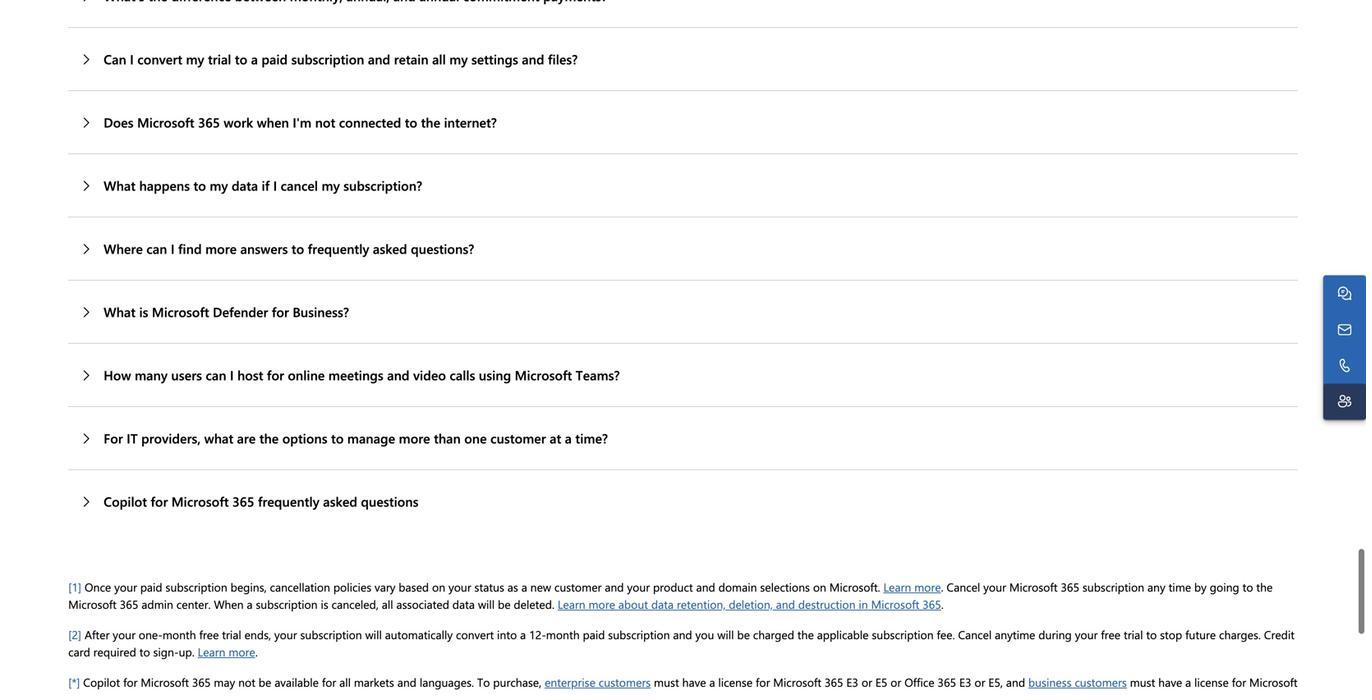 Task type: describe. For each thing, give the bounding box(es) containing it.
the inside . cancel your microsoft 365 subscription any time by going to the microsoft 365 admin center. when a subscription is canceled, all associated data will be deleted.
[[1257, 580, 1273, 595]]

find
[[178, 240, 202, 258]]

more down ends,
[[229, 645, 255, 660]]

cancel inside . cancel your microsoft 365 subscription any time by going to the microsoft 365 admin center. when a subscription is canceled, all associated data will be deleted.
[[947, 580, 981, 595]]

copilot for copilot for microsoft 365 may not be available for all markets and languages. to purchase, enterprise customers must have a license for microsoft 365 e3 or e5 or office 365 e3 or e5, and business customers
[[83, 675, 120, 691]]

does microsoft 365 work when i'm not connected to the internet?
[[104, 113, 497, 131]]

using
[[479, 367, 511, 384]]

are
[[237, 430, 256, 447]]

frequently inside dropdown button
[[258, 493, 319, 511]]

subscription down about
[[608, 628, 670, 643]]

your up about
[[627, 580, 650, 595]]

subscription up center.
[[166, 580, 227, 595]]

learn for learn more about data retention, deletion, and destruction in microsoft 365 .
[[558, 597, 586, 613]]

time?
[[576, 430, 608, 447]]

what is microsoft defender for business?
[[104, 303, 349, 321]]

i'm
[[293, 113, 312, 131]]

begins,
[[231, 580, 267, 595]]

2 horizontal spatial learn
[[884, 580, 911, 595]]

for down charged
[[756, 675, 770, 691]]

must have a license for microsoft 365 business standard or business premium, or a version of these suites that no longer includes microsoft teams.
[[68, 675, 1298, 696]]

a inside . cancel your microsoft 365 subscription any time by going to the microsoft 365 admin center. when a subscription is canceled, all associated data will be deleted.
[[247, 597, 253, 613]]

365 right "office"
[[938, 675, 957, 691]]

where can i find more answers to frequently asked questions? button
[[68, 218, 1298, 280]]

status
[[475, 580, 505, 595]]

to inside where can i find more answers to frequently asked questions? "dropdown button"
[[292, 240, 304, 258]]

business?
[[293, 303, 349, 321]]

a down available
[[310, 693, 316, 696]]

version
[[319, 693, 356, 696]]

can i convert my trial to a paid subscription and retain all my settings and files? button
[[68, 28, 1298, 90]]

answers
[[240, 240, 288, 258]]

1 on from the left
[[432, 580, 445, 595]]

365 left admin
[[120, 597, 138, 613]]

cancel inside after your one-month free trial ends, your subscription will automatically convert into a 12-month paid subscription and you will be charged the applicable subscription fee. cancel anytime during your free trial to stop future charges. credit card required to sign-up.
[[958, 628, 992, 643]]

your right once
[[114, 580, 137, 595]]

to
[[477, 675, 490, 691]]

and right e5,
[[1006, 675, 1026, 691]]

for down providers,
[[151, 493, 168, 511]]

more left about
[[589, 597, 615, 613]]

work
[[224, 113, 253, 131]]

available
[[275, 675, 319, 691]]

questions?
[[411, 240, 474, 258]]

learn more link for once your paid subscription begins, cancellation policies vary based on your status as a new customer and your product and domain selections on microsoft.
[[884, 580, 941, 595]]

1 e3 from the left
[[847, 675, 859, 691]]

a up work
[[251, 50, 258, 68]]

charges.
[[1219, 628, 1261, 643]]

enterprise customers link
[[545, 675, 651, 691]]

does
[[104, 113, 134, 131]]

microsoft.
[[830, 580, 881, 595]]

must inside must have a license for microsoft 365 business standard or business premium, or a version of these suites that no longer includes microsoft teams.
[[1130, 675, 1156, 691]]

what happens to my data if i cancel my subscription?
[[104, 177, 422, 194]]

to inside for it providers, what are the options to manage more than one customer at a time? dropdown button
[[331, 430, 344, 447]]

microsoft right using
[[515, 367, 572, 384]]

no
[[458, 693, 472, 696]]

learn for learn more .
[[198, 645, 226, 660]]

and down selections
[[776, 597, 795, 613]]

fee.
[[937, 628, 955, 643]]

data inside . cancel your microsoft 365 subscription any time by going to the microsoft 365 admin center. when a subscription is canceled, all associated data will be deleted.
[[453, 597, 475, 613]]

e5
[[876, 675, 888, 691]]

and up suites
[[397, 675, 417, 691]]

for right the defender
[[272, 303, 289, 321]]

center.
[[176, 597, 211, 613]]

365 up during
[[1061, 580, 1080, 595]]

where can i find more answers to frequently asked questions?
[[104, 240, 474, 258]]

12-
[[529, 628, 546, 643]]

e5,
[[989, 675, 1003, 691]]

meetings
[[329, 367, 384, 384]]

is inside what is microsoft defender for business? dropdown button
[[139, 303, 148, 321]]

what
[[204, 430, 233, 447]]

it
[[127, 430, 138, 447]]

frequently inside "dropdown button"
[[308, 240, 369, 258]]

premium,
[[245, 693, 293, 696]]

your right ends,
[[274, 628, 297, 643]]

or right e5
[[891, 675, 902, 691]]

for up version
[[322, 675, 336, 691]]

internet?
[[444, 113, 497, 131]]

can
[[104, 50, 126, 68]]

365 up the fee.
[[923, 597, 941, 613]]

0 horizontal spatial be
[[259, 675, 271, 691]]

1 vertical spatial .
[[941, 597, 944, 613]]

any
[[1148, 580, 1166, 595]]

for it providers, what are the options to manage more than one customer at a time? button
[[68, 408, 1298, 470]]

when
[[257, 113, 289, 131]]

policies
[[333, 580, 372, 595]]

1 vertical spatial not
[[238, 675, 256, 691]]

learn more about data retention, deletion, and destruction in microsoft 365 link
[[558, 597, 941, 613]]

your right during
[[1075, 628, 1098, 643]]

[*]
[[68, 675, 80, 691]]

2 free from the left
[[1101, 628, 1121, 643]]

. cancel your microsoft 365 subscription any time by going to the microsoft 365 admin center. when a subscription is canceled, all associated data will be deleted.
[[68, 580, 1273, 613]]

after your one-month free trial ends, your subscription will automatically convert into a 12-month paid subscription and you will be charged the applicable subscription fee. cancel anytime during your free trial to stop future charges. credit card required to sign-up.
[[68, 628, 1295, 660]]

the inside after your one-month free trial ends, your subscription will automatically convert into a 12-month paid subscription and you will be charged the applicable subscription fee. cancel anytime during your free trial to stop future charges. credit card required to sign-up.
[[798, 628, 814, 643]]

to inside "can i convert my trial to a paid subscription and retain all my settings and files?" dropdown button
[[235, 50, 248, 68]]

microsoft down charged
[[773, 675, 822, 691]]

users
[[171, 367, 202, 384]]

and up about
[[605, 580, 624, 595]]

and up the retention,
[[696, 580, 715, 595]]

business
[[1029, 675, 1072, 691]]

selections
[[760, 580, 810, 595]]

i right if
[[273, 177, 277, 194]]

[*] link
[[68, 675, 80, 691]]

more inside "dropdown button"
[[205, 240, 237, 258]]

subscription left the fee.
[[872, 628, 934, 643]]

of
[[359, 693, 369, 696]]

a right at
[[565, 430, 572, 447]]

subscription down canceled,
[[300, 628, 362, 643]]

how
[[104, 367, 131, 384]]

product
[[653, 580, 693, 595]]

subscription left "any"
[[1083, 580, 1145, 595]]

convert inside after your one-month free trial ends, your subscription will automatically convert into a 12-month paid subscription and you will be charged the applicable subscription fee. cancel anytime during your free trial to stop future charges. credit card required to sign-up.
[[456, 628, 494, 643]]

for right host
[[267, 367, 284, 384]]

365 down are
[[232, 493, 254, 511]]

microsoft up standard
[[141, 675, 189, 691]]

going
[[1210, 580, 1240, 595]]

one-
[[139, 628, 163, 643]]

what for what is microsoft defender for business?
[[104, 303, 136, 321]]

can i convert my trial to a paid subscription and retain all my settings and files?
[[104, 50, 578, 68]]

anytime
[[995, 628, 1036, 643]]

retention,
[[677, 597, 726, 613]]

i right can
[[130, 50, 134, 68]]

in
[[859, 597, 868, 613]]

customer inside dropdown button
[[491, 430, 546, 447]]

to inside . cancel your microsoft 365 subscription any time by going to the microsoft 365 admin center. when a subscription is canceled, all associated data will be deleted.
[[1243, 580, 1254, 595]]

will inside . cancel your microsoft 365 subscription any time by going to the microsoft 365 admin center. when a subscription is canceled, all associated data will be deleted.
[[478, 597, 495, 613]]

that
[[435, 693, 455, 696]]

my right can
[[186, 50, 204, 68]]

subscription inside dropdown button
[[291, 50, 364, 68]]

time
[[1169, 580, 1192, 595]]

365 inside must have a license for microsoft 365 business standard or business premium, or a version of these suites that no longer includes microsoft teams.
[[68, 693, 87, 696]]

languages.
[[420, 675, 474, 691]]

copilot for copilot for microsoft 365 frequently asked questions
[[104, 493, 147, 511]]

and inside after your one-month free trial ends, your subscription will automatically convert into a 12-month paid subscription and you will be charged the applicable subscription fee. cancel anytime during your free trial to stop future charges. credit card required to sign-up.
[[673, 628, 692, 643]]

2 vertical spatial .
[[255, 645, 258, 660]]

and left files?
[[522, 50, 544, 68]]

connected
[[339, 113, 401, 131]]

business customers link
[[1029, 675, 1127, 691]]

or left e5,
[[975, 675, 986, 691]]

[1]
[[68, 580, 81, 595]]

what happens to my data if i cancel my subscription? button
[[68, 155, 1298, 217]]

to inside what happens to my data if i cancel my subscription? dropdown button
[[194, 177, 206, 194]]

subscription down cancellation
[[256, 597, 318, 613]]

what for what happens to my data if i cancel my subscription?
[[104, 177, 136, 194]]

to down the one-
[[139, 645, 150, 660]]

1 vertical spatial paid
[[140, 580, 162, 595]]

associated
[[396, 597, 449, 613]]

microsoft left the defender
[[152, 303, 209, 321]]

1 license from the left
[[718, 675, 753, 691]]

card
[[68, 645, 90, 660]]

[2] link
[[68, 628, 81, 643]]

365 left work
[[198, 113, 220, 131]]

at
[[550, 430, 561, 447]]

suites
[[403, 693, 432, 696]]

i left host
[[230, 367, 234, 384]]

microsoft down what
[[172, 493, 229, 511]]

can inside dropdown button
[[206, 367, 226, 384]]

defender
[[213, 303, 268, 321]]

online
[[288, 367, 325, 384]]

as
[[508, 580, 518, 595]]

for up standard
[[123, 675, 138, 691]]



Task type: locate. For each thing, give the bounding box(es) containing it.
1 horizontal spatial data
[[453, 597, 475, 613]]

may
[[214, 675, 235, 691]]

must
[[654, 675, 679, 691], [1130, 675, 1156, 691]]

microsoft right does
[[137, 113, 194, 131]]

.
[[941, 580, 944, 595], [941, 597, 944, 613], [255, 645, 258, 660]]

subscription?
[[344, 177, 422, 194]]

will down canceled,
[[365, 628, 382, 643]]

or left e5
[[862, 675, 873, 691]]

i left 'find'
[[171, 240, 175, 258]]

2 customers from the left
[[1075, 675, 1127, 691]]

how many users can i host for online meetings and video calls using microsoft teams? button
[[68, 344, 1298, 407]]

1 vertical spatial what
[[104, 303, 136, 321]]

host
[[237, 367, 263, 384]]

trial left stop
[[1124, 628, 1143, 643]]

1 horizontal spatial e3
[[960, 675, 972, 691]]

my left settings
[[450, 50, 468, 68]]

what left happens
[[104, 177, 136, 194]]

about
[[619, 597, 648, 613]]

0 horizontal spatial all
[[339, 675, 351, 691]]

1 business from the left
[[90, 693, 133, 696]]

stop
[[1160, 628, 1183, 643]]

1 month from the left
[[163, 628, 196, 643]]

2 must from the left
[[1130, 675, 1156, 691]]

learn
[[884, 580, 911, 595], [558, 597, 586, 613], [198, 645, 226, 660]]

video
[[413, 367, 446, 384]]

month down deleted.
[[546, 628, 580, 643]]

calls
[[450, 367, 475, 384]]

trial up work
[[208, 50, 231, 68]]

0 horizontal spatial learn more link
[[198, 645, 255, 660]]

1 what from the top
[[104, 177, 136, 194]]

can left 'find'
[[146, 240, 167, 258]]

or down available
[[297, 693, 307, 696]]

1 horizontal spatial customers
[[1075, 675, 1127, 691]]

learn more link for after your one-month free trial ends, your subscription will automatically convert into a 12-month paid subscription and you will be charged the applicable subscription fee. cancel anytime during your free trial to stop future charges. credit card required to sign-up.
[[198, 645, 255, 660]]

if
[[262, 177, 270, 194]]

. inside . cancel your microsoft 365 subscription any time by going to the microsoft 365 admin center. when a subscription is canceled, all associated data will be deleted.
[[941, 580, 944, 595]]

these
[[373, 693, 400, 696]]

is inside . cancel your microsoft 365 subscription any time by going to the microsoft 365 admin center. when a subscription is canceled, all associated data will be deleted.
[[321, 597, 328, 613]]

2 vertical spatial all
[[339, 675, 351, 691]]

paid inside after your one-month free trial ends, your subscription will automatically convert into a 12-month paid subscription and you will be charged the applicable subscription fee. cancel anytime during your free trial to stop future charges. credit card required to sign-up.
[[583, 628, 605, 643]]

1 vertical spatial all
[[382, 597, 393, 613]]

1 vertical spatial learn more link
[[198, 645, 255, 660]]

files?
[[548, 50, 578, 68]]

customers
[[599, 675, 651, 691], [1075, 675, 1127, 691]]

customer
[[491, 430, 546, 447], [555, 580, 602, 595]]

be down once your paid subscription begins, cancellation policies vary based on your status as a new customer and your product and domain selections on microsoft. learn more
[[498, 597, 511, 613]]

learn more .
[[198, 645, 258, 660]]

365 left e5
[[825, 675, 844, 691]]

0 horizontal spatial have
[[682, 675, 706, 691]]

be
[[498, 597, 511, 613], [737, 628, 750, 643], [259, 675, 271, 691]]

1 horizontal spatial free
[[1101, 628, 1121, 643]]

0 horizontal spatial asked
[[323, 493, 357, 511]]

all inside dropdown button
[[432, 50, 446, 68]]

0 horizontal spatial paid
[[140, 580, 162, 595]]

once
[[85, 580, 111, 595]]

your up required
[[113, 628, 136, 643]]

1 vertical spatial cancel
[[958, 628, 992, 643]]

paid up "enterprise customers" link
[[583, 628, 605, 643]]

asked
[[373, 240, 407, 258], [323, 493, 357, 511]]

0 horizontal spatial on
[[432, 580, 445, 595]]

charged
[[753, 628, 795, 643]]

frequently down options
[[258, 493, 319, 511]]

1 horizontal spatial must
[[1130, 675, 1156, 691]]

your inside . cancel your microsoft 365 subscription any time by going to the microsoft 365 admin center. when a subscription is canceled, all associated data will be deleted.
[[984, 580, 1007, 595]]

learn right deleted.
[[558, 597, 586, 613]]

subscription
[[291, 50, 364, 68], [166, 580, 227, 595], [1083, 580, 1145, 595], [256, 597, 318, 613], [300, 628, 362, 643], [608, 628, 670, 643], [872, 628, 934, 643]]

be inside . cancel your microsoft 365 subscription any time by going to the microsoft 365 admin center. when a subscription is canceled, all associated data will be deleted.
[[498, 597, 511, 613]]

asked inside dropdown button
[[323, 493, 357, 511]]

1 horizontal spatial learn
[[558, 597, 586, 613]]

convert
[[137, 50, 182, 68], [456, 628, 494, 643]]

1 horizontal spatial asked
[[373, 240, 407, 258]]

1 horizontal spatial convert
[[456, 628, 494, 643]]

all right retain
[[432, 50, 446, 68]]

to right the going
[[1243, 580, 1254, 595]]

2 vertical spatial be
[[259, 675, 271, 691]]

1 horizontal spatial be
[[498, 597, 511, 613]]

customers up the teams.
[[599, 675, 651, 691]]

a down the begins,
[[247, 597, 253, 613]]

once your paid subscription begins, cancellation policies vary based on your status as a new customer and your product and domain selections on microsoft. learn more
[[85, 580, 941, 595]]

2 on from the left
[[813, 580, 827, 595]]

1 vertical spatial convert
[[456, 628, 494, 643]]

copilot
[[104, 493, 147, 511], [83, 675, 120, 691]]

a inside after your one-month free trial ends, your subscription will automatically convert into a 12-month paid subscription and you will be charged the applicable subscription fee. cancel anytime during your free trial to stop future charges. credit card required to sign-up.
[[520, 628, 526, 643]]

i
[[130, 50, 134, 68], [273, 177, 277, 194], [171, 240, 175, 258], [230, 367, 234, 384]]

1 vertical spatial is
[[321, 597, 328, 613]]

and left retain
[[368, 50, 390, 68]]

all inside . cancel your microsoft 365 subscription any time by going to the microsoft 365 admin center. when a subscription is canceled, all associated data will be deleted.
[[382, 597, 393, 613]]

2 horizontal spatial all
[[432, 50, 446, 68]]

copilot for microsoft 365 may not be available for all markets and languages. to purchase, enterprise customers must have a license for microsoft 365 e3 or e5 or office 365 e3 or e5, and business customers
[[83, 675, 1127, 691]]

i inside "dropdown button"
[[171, 240, 175, 258]]

up.
[[179, 645, 195, 660]]

1 horizontal spatial on
[[813, 580, 827, 595]]

data down product
[[651, 597, 674, 613]]

domain
[[719, 580, 757, 595]]

2 vertical spatial paid
[[583, 628, 605, 643]]

0 vertical spatial .
[[941, 580, 944, 595]]

microsoft up anytime
[[1010, 580, 1058, 595]]

manage
[[347, 430, 395, 447]]

will down status
[[478, 597, 495, 613]]

a down you
[[709, 675, 715, 691]]

to right answers
[[292, 240, 304, 258]]

the right are
[[259, 430, 279, 447]]

microsoft down "enterprise"
[[556, 693, 604, 696]]

trial inside dropdown button
[[208, 50, 231, 68]]

1 vertical spatial frequently
[[258, 493, 319, 511]]

where
[[104, 240, 143, 258]]

sign-
[[153, 645, 179, 660]]

2 horizontal spatial will
[[718, 628, 734, 643]]

trial
[[208, 50, 231, 68], [222, 628, 241, 643], [1124, 628, 1143, 643]]

all up version
[[339, 675, 351, 691]]

copilot inside dropdown button
[[104, 493, 147, 511]]

paid inside dropdown button
[[262, 50, 288, 68]]

1 horizontal spatial can
[[206, 367, 226, 384]]

cancel
[[947, 580, 981, 595], [958, 628, 992, 643]]

free up learn more .
[[199, 628, 219, 643]]

and left you
[[673, 628, 692, 643]]

license
[[718, 675, 753, 691], [1195, 675, 1229, 691]]

convert left into
[[456, 628, 494, 643]]

1 horizontal spatial business
[[199, 693, 242, 696]]

many
[[135, 367, 168, 384]]

enterprise
[[545, 675, 596, 691]]

microsoft down "credit"
[[1250, 675, 1298, 691]]

ends,
[[245, 628, 271, 643]]

more left the than
[[399, 430, 430, 447]]

0 horizontal spatial convert
[[137, 50, 182, 68]]

required
[[93, 645, 136, 660]]

0 horizontal spatial license
[[718, 675, 753, 691]]

convert right can
[[137, 50, 182, 68]]

have inside must have a license for microsoft 365 business standard or business premium, or a version of these suites that no longer includes microsoft teams.
[[1159, 675, 1183, 691]]

new
[[531, 580, 551, 595]]

0 horizontal spatial data
[[232, 177, 258, 194]]

learn right up.
[[198, 645, 226, 660]]

1 horizontal spatial month
[[546, 628, 580, 643]]

e3 left e5
[[847, 675, 859, 691]]

the left internet?
[[421, 113, 440, 131]]

be inside after your one-month free trial ends, your subscription will automatically convert into a 12-month paid subscription and you will be charged the applicable subscription fee. cancel anytime during your free trial to stop future charges. credit card required to sign-up.
[[737, 628, 750, 643]]

how many users can i host for online meetings and video calls using microsoft teams?
[[104, 367, 620, 384]]

by
[[1195, 580, 1207, 595]]

asked inside "dropdown button"
[[373, 240, 407, 258]]

frequently up business?
[[308, 240, 369, 258]]

1 horizontal spatial license
[[1195, 675, 1229, 691]]

1 horizontal spatial customer
[[555, 580, 602, 595]]

cancel right the fee.
[[958, 628, 992, 643]]

1 have from the left
[[682, 675, 706, 691]]

data left if
[[232, 177, 258, 194]]

more right 'find'
[[205, 240, 237, 258]]

1 horizontal spatial have
[[1159, 675, 1183, 691]]

more inside dropdown button
[[399, 430, 430, 447]]

0 vertical spatial customer
[[491, 430, 546, 447]]

not right i'm
[[315, 113, 335, 131]]

0 horizontal spatial month
[[163, 628, 196, 643]]

0 vertical spatial learn more link
[[884, 580, 941, 595]]

is up many
[[139, 303, 148, 321]]

than
[[434, 430, 461, 447]]

for inside must have a license for microsoft 365 business standard or business premium, or a version of these suites that no longer includes microsoft teams.
[[1232, 675, 1247, 691]]

all
[[432, 50, 446, 68], [382, 597, 393, 613], [339, 675, 351, 691]]

0 vertical spatial frequently
[[308, 240, 369, 258]]

1 vertical spatial can
[[206, 367, 226, 384]]

0 vertical spatial learn
[[884, 580, 911, 595]]

copilot right [*] link
[[83, 675, 120, 691]]

0 horizontal spatial not
[[238, 675, 256, 691]]

month
[[163, 628, 196, 643], [546, 628, 580, 643]]

deleted.
[[514, 597, 555, 613]]

customer left at
[[491, 430, 546, 447]]

[2]
[[68, 628, 81, 643]]

can inside "dropdown button"
[[146, 240, 167, 258]]

0 horizontal spatial free
[[199, 628, 219, 643]]

1 vertical spatial copilot
[[83, 675, 120, 691]]

0 horizontal spatial is
[[139, 303, 148, 321]]

0 vertical spatial what
[[104, 177, 136, 194]]

data
[[232, 177, 258, 194], [453, 597, 475, 613], [651, 597, 674, 613]]

destruction
[[798, 597, 856, 613]]

to inside does microsoft 365 work when i'm not connected to the internet? dropdown button
[[405, 113, 417, 131]]

your left status
[[449, 580, 471, 595]]

0 vertical spatial all
[[432, 50, 446, 68]]

2 horizontal spatial be
[[737, 628, 750, 643]]

business down may
[[199, 693, 242, 696]]

data inside dropdown button
[[232, 177, 258, 194]]

0 vertical spatial convert
[[137, 50, 182, 68]]

0 vertical spatial is
[[139, 303, 148, 321]]

2 horizontal spatial paid
[[583, 628, 605, 643]]

1 must from the left
[[654, 675, 679, 691]]

more up the fee.
[[915, 580, 941, 595]]

a
[[251, 50, 258, 68], [565, 430, 572, 447], [522, 580, 527, 595], [247, 597, 253, 613], [520, 628, 526, 643], [709, 675, 715, 691], [1186, 675, 1192, 691], [310, 693, 316, 696]]

2 vertical spatial learn
[[198, 645, 226, 660]]

0 vertical spatial asked
[[373, 240, 407, 258]]

license down after your one-month free trial ends, your subscription will automatically convert into a 12-month paid subscription and you will be charged the applicable subscription fee. cancel anytime during your free trial to stop future charges. credit card required to sign-up.
[[718, 675, 753, 691]]

0 horizontal spatial e3
[[847, 675, 859, 691]]

asked left 'questions'
[[323, 493, 357, 511]]

microsoft right in
[[871, 597, 920, 613]]

can right users
[[206, 367, 226, 384]]

1 horizontal spatial all
[[382, 597, 393, 613]]

business down required
[[90, 693, 133, 696]]

is down cancellation
[[321, 597, 328, 613]]

the right the going
[[1257, 580, 1273, 595]]

0 horizontal spatial customers
[[599, 675, 651, 691]]

0 vertical spatial copilot
[[104, 493, 147, 511]]

license inside must have a license for microsoft 365 business standard or business premium, or a version of these suites that no longer includes microsoft teams.
[[1195, 675, 1229, 691]]

convert inside "can i convert my trial to a paid subscription and retain all my settings and files?" dropdown button
[[137, 50, 182, 68]]

1 vertical spatial learn
[[558, 597, 586, 613]]

markets
[[354, 675, 394, 691]]

0 horizontal spatial learn
[[198, 645, 226, 660]]

applicable
[[817, 628, 869, 643]]

must down after your one-month free trial ends, your subscription will automatically convert into a 12-month paid subscription and you will be charged the applicable subscription fee. cancel anytime during your free trial to stop future charges. credit card required to sign-up.
[[654, 675, 679, 691]]

1 vertical spatial be
[[737, 628, 750, 643]]

1 horizontal spatial is
[[321, 597, 328, 613]]

copilot for microsoft 365 frequently asked questions
[[104, 493, 419, 511]]

1 horizontal spatial not
[[315, 113, 335, 131]]

2 month from the left
[[546, 628, 580, 643]]

0 vertical spatial paid
[[262, 50, 288, 68]]

1 horizontal spatial will
[[478, 597, 495, 613]]

into
[[497, 628, 517, 643]]

0 vertical spatial not
[[315, 113, 335, 131]]

all down the vary
[[382, 597, 393, 613]]

0 horizontal spatial will
[[365, 628, 382, 643]]

1 customers from the left
[[599, 675, 651, 691]]

1 vertical spatial customer
[[555, 580, 602, 595]]

settings
[[472, 50, 518, 68]]

2 horizontal spatial data
[[651, 597, 674, 613]]

0 horizontal spatial business
[[90, 693, 133, 696]]

or right standard
[[185, 693, 196, 696]]

2 license from the left
[[1195, 675, 1229, 691]]

future
[[1186, 628, 1216, 643]]

not inside dropdown button
[[315, 113, 335, 131]]

automatically
[[385, 628, 453, 643]]

on up associated
[[432, 580, 445, 595]]

[1] link
[[68, 580, 81, 595]]

and
[[368, 50, 390, 68], [522, 50, 544, 68], [387, 367, 410, 384], [605, 580, 624, 595], [696, 580, 715, 595], [776, 597, 795, 613], [673, 628, 692, 643], [397, 675, 417, 691], [1006, 675, 1026, 691]]

paid up admin
[[140, 580, 162, 595]]

e3 left e5,
[[960, 675, 972, 691]]

and inside how many users can i host for online meetings and video calls using microsoft teams? dropdown button
[[387, 367, 410, 384]]

2 e3 from the left
[[960, 675, 972, 691]]

0 horizontal spatial customer
[[491, 430, 546, 447]]

have down stop
[[1159, 675, 1183, 691]]

learn more about data retention, deletion, and destruction in microsoft 365 .
[[558, 597, 944, 613]]

admin
[[142, 597, 173, 613]]

1 free from the left
[[199, 628, 219, 643]]

be left charged
[[737, 628, 750, 643]]

for it providers, what are the options to manage more than one customer at a time?
[[104, 430, 608, 447]]

microsoft down once
[[68, 597, 117, 613]]

data down status
[[453, 597, 475, 613]]

retain
[[394, 50, 429, 68]]

learn more link right microsoft.
[[884, 580, 941, 595]]

0 horizontal spatial must
[[654, 675, 679, 691]]

my left if
[[210, 177, 228, 194]]

1 horizontal spatial paid
[[262, 50, 288, 68]]

365 left may
[[192, 675, 211, 691]]

happens
[[139, 177, 190, 194]]

purchase,
[[493, 675, 542, 691]]

to right connected
[[405, 113, 417, 131]]

2 what from the top
[[104, 303, 136, 321]]

0 horizontal spatial can
[[146, 240, 167, 258]]

my right cancel
[[322, 177, 340, 194]]

teams?
[[576, 367, 620, 384]]

copilot for microsoft 365 frequently asked questions button
[[68, 471, 1298, 533]]

a down future
[[1186, 675, 1192, 691]]

have down after your one-month free trial ends, your subscription will automatically convert into a 12-month paid subscription and you will be charged the applicable subscription fee. cancel anytime during your free trial to stop future charges. credit card required to sign-up.
[[682, 675, 706, 691]]

to left stop
[[1147, 628, 1157, 643]]

one
[[464, 430, 487, 447]]

0 vertical spatial can
[[146, 240, 167, 258]]

have
[[682, 675, 706, 691], [1159, 675, 1183, 691]]

1 vertical spatial asked
[[323, 493, 357, 511]]

0 vertical spatial be
[[498, 597, 511, 613]]

2 business from the left
[[199, 693, 242, 696]]

1 horizontal spatial learn more link
[[884, 580, 941, 595]]

2 have from the left
[[1159, 675, 1183, 691]]

standard
[[136, 693, 182, 696]]

does microsoft 365 work when i'm not connected to the internet? button
[[68, 91, 1298, 154]]

0 vertical spatial cancel
[[947, 580, 981, 595]]

teams.
[[607, 693, 642, 696]]

a right as
[[522, 580, 527, 595]]

credit
[[1264, 628, 1295, 643]]

trial up learn more .
[[222, 628, 241, 643]]

on
[[432, 580, 445, 595], [813, 580, 827, 595]]

paid up when
[[262, 50, 288, 68]]



Task type: vqa. For each thing, say whether or not it's contained in the screenshot.
QUESTIONS?
yes



